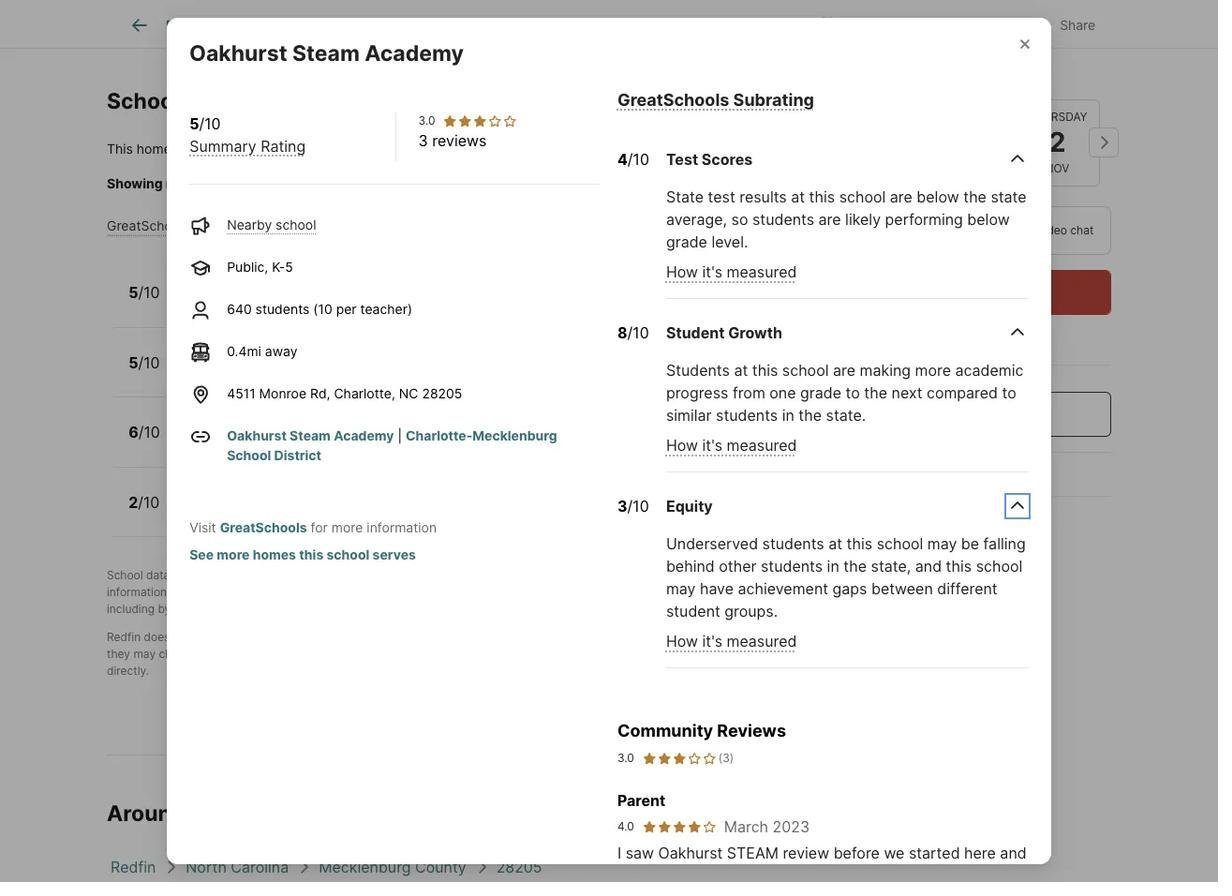 Task type: locate. For each thing, give the bounding box(es) containing it.
,
[[322, 569, 326, 583]]

public, up 640
[[227, 259, 268, 275]]

and up between
[[916, 557, 942, 576]]

None button
[[830, 98, 915, 187], [923, 99, 1008, 186], [1015, 99, 1101, 186], [830, 98, 915, 187], [923, 99, 1008, 186], [1015, 99, 1101, 186]]

the inside state test results at this school are below the state average, so students are likely performing below grade level.
[[964, 188, 987, 207]]

5 /10 summary rating
[[190, 114, 306, 155]]

/10 up serving
[[628, 150, 650, 169]]

2 vertical spatial measured
[[727, 632, 797, 651]]

be inside underserved students at this school may be falling behind other students in the state, and this school may have achievement gaps between different student groups.
[[962, 535, 980, 554]]

0 horizontal spatial by
[[158, 602, 171, 616]]

review
[[783, 844, 830, 862]]

public, k-5
[[227, 259, 293, 275]]

winterfield
[[181, 345, 264, 364]]

1 vertical spatial by
[[158, 602, 171, 616]]

within
[[189, 141, 226, 157]]

school up state,
[[877, 535, 924, 554]]

/10 for students at this school are making more academic progress from one grade to the next compared to similar students in the state.
[[628, 324, 649, 343]]

teacher)
[[360, 301, 413, 317]]

at right results
[[792, 188, 806, 207]]

2 vertical spatial how it's measured link
[[667, 632, 797, 651]]

this up from
[[753, 361, 779, 380]]

may down does
[[134, 647, 156, 661]]

0.4mi inside oakhurst steam academy dialog
[[227, 343, 262, 359]]

(3)
[[719, 751, 734, 765]]

0 horizontal spatial tour
[[858, 222, 883, 236]]

falling
[[984, 535, 1026, 554]]

1 vertical spatial as
[[674, 630, 687, 645]]

home inside 2 /10 public, 9-12 • serves this home • 3.3mi
[[342, 505, 377, 521]]

this up ,
[[299, 546, 324, 562]]

1 vertical spatial it's
[[703, 436, 723, 455]]

how it's measured
[[667, 263, 797, 282], [667, 436, 797, 455], [667, 632, 797, 651]]

redfin up they
[[107, 630, 141, 645]]

2 vertical spatial academy
[[334, 427, 394, 443]]

how for underserved students at this school may be falling behind other students in the state, and this school may have achievement gaps between different student groups.
[[667, 632, 699, 651]]

/10 down greatschools summary rating "link"
[[138, 283, 160, 302]]

ask a question link
[[911, 465, 1020, 483]]

oakhurst for oakhurst steam academy
[[189, 40, 288, 66]]

1 vertical spatial serves
[[269, 505, 312, 521]]

one
[[770, 384, 797, 403]]

0 horizontal spatial grade
[[667, 233, 708, 252]]

0 horizontal spatial 2
[[129, 493, 138, 512]]

academy
[[365, 40, 464, 66], [303, 275, 372, 294], [334, 427, 394, 443]]

1 vertical spatial more
[[332, 519, 363, 535]]

in up gaps
[[828, 557, 840, 576]]

at
[[792, 188, 806, 207], [735, 361, 748, 380], [829, 535, 843, 554]]

1 how from the top
[[667, 263, 699, 282]]

oakhurst down rating 4.0 out of 5 element on the bottom right of the page
[[659, 844, 723, 862]]

greatschools down showing
[[107, 218, 190, 234]]

and inside underserved students at this school may be falling behind other students in the state, and this school may have achievement gaps between different student groups.
[[916, 557, 942, 576]]

0 horizontal spatial in
[[783, 406, 795, 425]]

to down recommends
[[505, 585, 516, 600]]

2 vertical spatial how it's measured
[[667, 632, 797, 651]]

1 horizontal spatial 2
[[1050, 125, 1067, 158]]

how
[[667, 263, 699, 282], [667, 436, 699, 455], [667, 632, 699, 651]]

public, for elementary
[[181, 366, 222, 382]]

6 /10
[[129, 423, 160, 442]]

be down information. at bottom
[[343, 647, 357, 661]]

serves for /10
[[269, 505, 312, 521]]

a down student
[[690, 630, 696, 645]]

&
[[514, 17, 522, 33]]

public, down the winterfield
[[181, 366, 222, 382]]

information inside oakhurst steam academy dialog
[[367, 519, 437, 535]]

1 horizontal spatial their
[[576, 585, 600, 600]]

summary inside 5 /10 summary rating
[[190, 137, 257, 155]]

may inside 'school service boundaries are intended to be used as a reference only; they may change and are not'
[[134, 647, 156, 661]]

1 measured from the top
[[727, 263, 797, 282]]

6
[[129, 423, 138, 442]]

measured down from
[[727, 436, 797, 455]]

visit
[[190, 519, 216, 535]]

summary
[[190, 137, 257, 155], [194, 218, 253, 234]]

does
[[144, 630, 170, 645]]

oakhurst down 4511
[[227, 427, 287, 443]]

state test results at this school are below the state average, so students are likely performing below grade level.
[[667, 188, 1027, 252]]

1 5 /10 from the top
[[129, 283, 160, 302]]

0 vertical spatial 5 /10
[[129, 283, 160, 302]]

greatschools subrating link
[[618, 90, 815, 110]]

public, for /10
[[181, 505, 222, 521]]

steam inside oakhurst steam academy public, k-5 • nearby school • 0.4mi
[[253, 275, 300, 294]]

are
[[891, 188, 913, 207], [819, 210, 842, 229], [834, 361, 856, 380], [544, 630, 561, 645], [224, 647, 241, 661]]

summary rating link
[[190, 137, 306, 155]]

is for provided
[[173, 569, 182, 583]]

• left 3.3mi
[[380, 505, 388, 521]]

and down endorse
[[201, 647, 221, 661]]

charlotte-
[[254, 141, 321, 157], [406, 427, 473, 443]]

1 vertical spatial k-
[[226, 296, 239, 312]]

history
[[549, 17, 592, 33]]

4511
[[227, 385, 256, 401]]

2 horizontal spatial more
[[916, 361, 952, 380]]

the right within
[[230, 141, 250, 157]]

not up change
[[173, 630, 191, 645]]

at down equity dropdown button
[[829, 535, 843, 554]]

0 vertical spatial how
[[667, 263, 699, 282]]

2 horizontal spatial in
[[885, 222, 895, 236]]

public, inside 2 /10 public, 9-12 • serves this home • 3.3mi
[[181, 505, 222, 521]]

it's for have
[[703, 632, 723, 651]]

guaranteed
[[265, 647, 326, 661]]

0 vertical spatial 0.4mi
[[366, 296, 401, 312]]

be inside guaranteed to be accurate. to verify school enrollment eligibility, contact the school district directly.
[[343, 647, 357, 661]]

ask a question
[[911, 465, 1020, 483]]

steam for oakhurst steam academy
[[293, 40, 360, 66]]

grade down average,
[[667, 233, 708, 252]]

8 /10
[[618, 324, 649, 343]]

how it's measured down the groups.
[[667, 632, 797, 651]]

3 how from the top
[[667, 632, 699, 651]]

or right endorse
[[240, 630, 251, 645]]

charlotte- inside charlotte-mecklenburg school district
[[406, 427, 473, 443]]

schools right history
[[635, 17, 686, 33]]

1 vertical spatial 0.4mi
[[227, 343, 262, 359]]

it's down level.
[[703, 263, 723, 282]]

0 horizontal spatial at
[[735, 361, 748, 380]]

the up gaps
[[844, 557, 867, 576]]

list box
[[819, 205, 1112, 254]]

0 vertical spatial how it's measured link
[[667, 263, 797, 282]]

school inside students at this school are making more academic progress from one grade to the next compared to similar students in the state.
[[783, 361, 829, 380]]

home.
[[710, 176, 748, 192]]

2 horizontal spatial may
[[928, 535, 958, 554]]

oakhurst for oakhurst steam academy public, k-5 • nearby school • 0.4mi
[[181, 275, 249, 294]]

not
[[173, 630, 191, 645], [244, 647, 262, 661]]

and right here
[[1001, 844, 1027, 862]]

school inside state test results at this school are below the state average, so students are likely performing below grade level.
[[840, 188, 886, 207]]

as right used
[[674, 630, 687, 645]]

middle
[[247, 415, 297, 434]]

rd,
[[310, 385, 331, 401]]

more
[[916, 361, 952, 380], [332, 519, 363, 535], [217, 546, 250, 562]]

below down state
[[968, 210, 1010, 229]]

school up the 4511 monroe rd, charlotte, nc 28205
[[331, 366, 372, 382]]

serves inside 2 /10 public, 9-12 • serves this home • 3.3mi
[[269, 505, 312, 521]]

more left or
[[916, 361, 952, 380]]

1 horizontal spatial 28205
[[497, 858, 543, 877]]

greatschools
[[618, 90, 730, 110], [107, 218, 190, 234], [220, 519, 307, 535], [251, 569, 322, 583], [697, 569, 768, 583]]

28205 right county
[[497, 858, 543, 877]]

growth
[[729, 324, 783, 343]]

0 vertical spatial information
[[367, 519, 437, 535]]

5 inside 5 /10 summary rating
[[190, 114, 199, 133]]

0 vertical spatial k-
[[272, 259, 285, 275]]

1 vertical spatial be
[[628, 630, 642, 645]]

to inside first step, and conduct their own investigation to determine their desired schools or school districts, including by contacting and visiting the schools themselves.
[[505, 585, 516, 600]]

it's for level.
[[703, 263, 723, 282]]

how it's measured link down the groups.
[[667, 632, 797, 651]]

service
[[440, 630, 479, 645]]

0 horizontal spatial schools
[[107, 88, 192, 114]]

more right for
[[332, 519, 363, 535]]

1 horizontal spatial or
[[690, 585, 701, 600]]

/10 for public, k-5 • nearby school • 0.4mi
[[138, 283, 160, 302]]

list box containing tour in person
[[819, 205, 1112, 254]]

rating up please
[[261, 137, 306, 155]]

question
[[955, 465, 1020, 483]]

0 vertical spatial 3.0
[[419, 113, 436, 127]]

oakhurst inside oakhurst steam academy public, k-5 • nearby school • 0.4mi
[[181, 275, 249, 294]]

the right check
[[356, 176, 376, 192]]

1 horizontal spatial district
[[455, 141, 503, 157]]

2 vertical spatial mecklenburg
[[319, 858, 411, 877]]

measured
[[727, 263, 797, 282], [727, 436, 797, 455], [727, 632, 797, 651]]

0 vertical spatial schools
[[583, 176, 630, 192]]

2 vertical spatial schools
[[318, 602, 359, 616]]

public, inside eastway middle public, 6-8 • serves this home • 1.1mi
[[181, 435, 222, 451]]

oakhurst up 640
[[181, 275, 249, 294]]

2 vertical spatial may
[[134, 647, 156, 661]]

2 tour from the left
[[993, 222, 1017, 236]]

0 horizontal spatial below
[[917, 188, 960, 207]]

schedule
[[915, 282, 983, 301]]

x-out
[[960, 16, 995, 32]]

2 how from the top
[[667, 436, 699, 455]]

/10 inside 2 /10 public, 9-12 • serves this home • 3.3mi
[[138, 493, 160, 512]]

subrating
[[734, 90, 815, 110]]

1 horizontal spatial schools
[[583, 176, 630, 192]]

0 vertical spatial academy
[[365, 40, 464, 66]]

0 horizontal spatial not
[[173, 630, 191, 645]]

measured down level.
[[727, 263, 797, 282]]

academy down 'details' in the left top of the page
[[365, 40, 464, 66]]

3 how it's measured link from the top
[[667, 632, 797, 651]]

/10 down 6 /10
[[138, 493, 160, 512]]

grade up state. on the right top
[[801, 384, 842, 403]]

winterfield elementary public, prek-5 • nearby school • 1.2mi
[[181, 345, 419, 382]]

how it's measured link down level.
[[667, 263, 797, 282]]

1 vertical spatial charlotte-mecklenburg school district link
[[227, 427, 557, 463]]

be up contact
[[628, 630, 642, 645]]

1 vertical spatial district
[[274, 447, 322, 463]]

performing
[[886, 210, 964, 229]]

0 vertical spatial measured
[[727, 263, 797, 282]]

2 how it's measured from the top
[[667, 436, 797, 455]]

1 horizontal spatial tour
[[993, 222, 1017, 236]]

in left person at top
[[885, 222, 895, 236]]

via
[[1020, 222, 1036, 236]]

1 vertical spatial how it's measured link
[[667, 436, 797, 455]]

serves
[[373, 546, 416, 562]]

1 vertical spatial steam
[[253, 275, 300, 294]]

this inside eastway middle public, 6-8 • serves this home • 1.1mi
[[310, 435, 332, 451]]

k- up oakhurst steam academy public, k-5 • nearby school • 0.4mi
[[272, 259, 285, 275]]

school up the one
[[783, 361, 829, 380]]

1 vertical spatial is
[[173, 569, 182, 583]]

not inside 'school service boundaries are intended to be used as a reference only; they may change and are not'
[[244, 647, 262, 661]]

academy inside oakhurst steam academy public, k-5 • nearby school • 0.4mi
[[303, 275, 372, 294]]

in down the one
[[783, 406, 795, 425]]

0 horizontal spatial district
[[274, 447, 322, 463]]

1 vertical spatial grade
[[801, 384, 842, 403]]

5 /10 down "greatschools summary rating"
[[129, 283, 160, 302]]

0 vertical spatial how it's measured
[[667, 263, 797, 282]]

at up from
[[735, 361, 748, 380]]

0 vertical spatial steam
[[293, 40, 360, 66]]

1 horizontal spatial 3.0
[[618, 751, 635, 765]]

be left falling
[[962, 535, 980, 554]]

1 it's from the top
[[703, 263, 723, 282]]

1 vertical spatial in
[[783, 406, 795, 425]]

2 vertical spatial it's
[[703, 632, 723, 651]]

by right the provided
[[235, 569, 248, 583]]

1 how it's measured from the top
[[667, 263, 797, 282]]

2023
[[773, 817, 810, 836]]

provided
[[185, 569, 232, 583]]

their
[[381, 585, 406, 600], [576, 585, 600, 600]]

k- down public, k-5
[[226, 296, 239, 312]]

how it's measured link
[[667, 263, 797, 282], [667, 436, 797, 455], [667, 632, 797, 651]]

test
[[708, 188, 736, 207]]

district inside charlotte-mecklenburg school district
[[274, 447, 322, 463]]

1 vertical spatial at
[[735, 361, 748, 380]]

1 vertical spatial 2
[[129, 493, 138, 512]]

k- inside oakhurst steam academy public, k-5 • nearby school • 0.4mi
[[226, 296, 239, 312]]

how it's measured link for level.
[[667, 263, 797, 282]]

it's down similar
[[703, 436, 723, 455]]

march 2023
[[725, 817, 810, 836]]

district
[[455, 141, 503, 157], [274, 447, 322, 463]]

measured for level.
[[727, 263, 797, 282]]

3 left equity
[[618, 497, 628, 516]]

tour left via
[[993, 222, 1017, 236]]

2 measured from the top
[[727, 436, 797, 455]]

school down other
[[704, 585, 739, 600]]

tour in person
[[858, 222, 937, 236]]

are down student growth dropdown button in the right of the page
[[834, 361, 856, 380]]

how for students at this school are making more academic progress from one grade to the next compared to similar students in the state.
[[667, 436, 699, 455]]

/10 left eastway
[[138, 423, 160, 442]]

1 vertical spatial below
[[968, 210, 1010, 229]]

0 horizontal spatial may
[[134, 647, 156, 661]]

school up showing nearby schools. please check the school district website to see all schools serving this home.
[[408, 141, 452, 157]]

summary down the schools.
[[194, 218, 253, 234]]

1 vertical spatial mecklenburg
[[473, 427, 557, 443]]

greatschools link
[[220, 519, 307, 535]]

serves down middle
[[263, 435, 306, 451]]

2 vertical spatial nearby
[[283, 366, 328, 382]]

1 vertical spatial charlotte-
[[406, 427, 473, 443]]

the inside first step, and conduct their own investigation to determine their desired schools or school districts, including by contacting and visiting the schools themselves.
[[298, 602, 315, 616]]

and
[[916, 557, 942, 576], [610, 569, 630, 583], [170, 585, 190, 600], [312, 585, 332, 600], [234, 602, 254, 616], [201, 647, 221, 661], [1001, 844, 1027, 862]]

schools down renters
[[646, 585, 687, 600]]

as inside the , a nonprofit organization. redfin recommends buyers and renters use greatschools information and ratings as a
[[233, 585, 245, 600]]

0 vertical spatial rating 3.0 out of 5 element
[[443, 113, 518, 128]]

/10
[[199, 114, 221, 133], [628, 150, 650, 169], [138, 283, 160, 302], [628, 324, 649, 343], [138, 353, 160, 372], [138, 423, 160, 442], [138, 493, 160, 512], [628, 497, 649, 516]]

rating 3.0 out of 5 element
[[443, 113, 518, 128], [642, 750, 717, 767]]

3 measured from the top
[[727, 632, 797, 651]]

tab list
[[107, 0, 723, 48]]

rating inside 5 /10 summary rating
[[261, 137, 306, 155]]

0 vertical spatial rating
[[261, 137, 306, 155]]

, a nonprofit organization. redfin recommends buyers and renters use greatschools information and ratings as a
[[107, 569, 768, 600]]

schools up this
[[107, 88, 192, 114]]

home left 1.1mi
[[336, 435, 371, 451]]

desired
[[603, 585, 643, 600]]

2 it's from the top
[[703, 436, 723, 455]]

0 vertical spatial 8
[[618, 324, 628, 343]]

5
[[190, 114, 199, 133], [285, 259, 293, 275], [129, 283, 138, 302], [239, 296, 247, 312], [129, 353, 138, 372], [260, 366, 268, 382]]

own
[[409, 585, 431, 600]]

chat
[[1071, 222, 1095, 236]]

nearby down the schools.
[[227, 216, 272, 232]]

as
[[233, 585, 245, 600], [674, 630, 687, 645]]

tour for tour in person
[[858, 222, 883, 236]]

academy for oakhurst steam academy public, k-5 • nearby school • 0.4mi
[[303, 275, 372, 294]]

school right check
[[380, 176, 421, 192]]

0 vertical spatial below
[[917, 188, 960, 207]]

1 horizontal spatial at
[[792, 188, 806, 207]]

information.
[[334, 630, 398, 645]]

4.0
[[618, 819, 635, 833]]

1 vertical spatial redfin
[[107, 630, 141, 645]]

2 5 /10 from the top
[[129, 353, 160, 372]]

public, for middle
[[181, 435, 222, 451]]

3 how it's measured from the top
[[667, 632, 797, 651]]

be inside 'school service boundaries are intended to be used as a reference only; they may change and are not'
[[628, 630, 642, 645]]

is
[[175, 141, 185, 157], [173, 569, 182, 583]]

1 horizontal spatial by
[[235, 569, 248, 583]]

3 it's from the top
[[703, 632, 723, 651]]

/10 left equity
[[628, 497, 649, 516]]

may down behind at the right of page
[[667, 580, 696, 599]]

to up state. on the right top
[[846, 384, 861, 403]]

academy left |
[[334, 427, 394, 443]]

public, inside winterfield elementary public, prek-5 • nearby school • 1.2mi
[[181, 366, 222, 382]]

at inside students at this school are making more academic progress from one grade to the next compared to similar students in the state.
[[735, 361, 748, 380]]

1 vertical spatial rating
[[256, 218, 296, 234]]

to up contact
[[615, 630, 625, 645]]

academy up per at the left top of page
[[303, 275, 372, 294]]

8 left student
[[618, 324, 628, 343]]

0 horizontal spatial be
[[343, 647, 357, 661]]

as inside 'school service boundaries are intended to be used as a reference only; they may change and are not'
[[674, 630, 687, 645]]

greatschools up districts,
[[697, 569, 768, 583]]

0 horizontal spatial 0.4mi
[[227, 343, 262, 359]]

school inside oakhurst steam academy public, k-5 • nearby school • 0.4mi
[[311, 296, 351, 312]]

school up to
[[401, 630, 437, 645]]

eligibility,
[[559, 647, 609, 661]]

0 horizontal spatial 3
[[419, 131, 428, 150]]

how it's measured link for students
[[667, 436, 797, 455]]

this up the north at left
[[190, 801, 230, 827]]

home right for
[[342, 505, 377, 521]]

nearby inside oakhurst steam academy public, k-5 • nearby school • 0.4mi
[[262, 296, 307, 312]]

1 vertical spatial 8
[[240, 435, 248, 451]]

2 how it's measured link from the top
[[667, 436, 797, 455]]

2 horizontal spatial be
[[962, 535, 980, 554]]

charlotte-mecklenburg school district link up check
[[254, 141, 503, 157]]

schools
[[583, 176, 630, 192], [646, 585, 687, 600], [318, 602, 359, 616]]

how down average,
[[667, 263, 699, 282]]

is for within
[[175, 141, 185, 157]]

2 vertical spatial be
[[343, 647, 357, 661]]

0 vertical spatial or
[[690, 585, 701, 600]]

1 tour from the left
[[858, 222, 883, 236]]

2 horizontal spatial at
[[829, 535, 843, 554]]

serves up see more homes this school serves
[[269, 505, 312, 521]]

0 horizontal spatial 28205
[[422, 385, 463, 401]]

accordingly
[[618, 866, 700, 882]]

happy
[[898, 866, 942, 882]]

3.0 up 3 reviews
[[419, 113, 436, 127]]

1 horizontal spatial in
[[828, 557, 840, 576]]

1 vertical spatial schools
[[646, 585, 687, 600]]

north carolina
[[186, 858, 289, 877]]

0 vertical spatial schools
[[635, 17, 686, 33]]

1 horizontal spatial be
[[628, 630, 642, 645]]

see more homes this school serves
[[190, 546, 416, 562]]

1 vertical spatial 5 /10
[[129, 353, 160, 372]]

steam for oakhurst steam academy |
[[290, 427, 331, 443]]

the down 'step,'
[[298, 602, 315, 616]]

1 vertical spatial summary
[[194, 218, 253, 234]]

nc
[[399, 385, 419, 401]]

steam for oakhurst steam academy public, k-5 • nearby school • 0.4mi
[[253, 275, 300, 294]]

0 horizontal spatial rating 3.0 out of 5 element
[[443, 113, 518, 128]]

favorite
[[845, 16, 894, 32]]

1 horizontal spatial 8
[[618, 324, 628, 343]]

1 horizontal spatial k-
[[272, 259, 285, 275]]

public, inside oakhurst steam academy public, k-5 • nearby school • 0.4mi
[[181, 296, 222, 312]]

details
[[400, 17, 441, 33]]

k-
[[272, 259, 285, 275], [226, 296, 239, 312]]

3.0 up parent
[[618, 751, 635, 765]]

nearby inside winterfield elementary public, prek-5 • nearby school • 1.2mi
[[283, 366, 328, 382]]

be for falling
[[962, 535, 980, 554]]

this inside students at this school are making more academic progress from one grade to the next compared to similar students in the state.
[[753, 361, 779, 380]]

1 how it's measured link from the top
[[667, 263, 797, 282]]

serves inside eastway middle public, 6-8 • serves this home • 1.1mi
[[263, 435, 306, 451]]

at inside state test results at this school are below the state average, so students are likely performing below grade level.
[[792, 188, 806, 207]]

0.4mi inside oakhurst steam academy public, k-5 • nearby school • 0.4mi
[[366, 296, 401, 312]]

0.4mi away
[[227, 343, 298, 359]]

home inside eastway middle public, 6-8 • serves this home • 1.1mi
[[336, 435, 371, 451]]

schedule tour
[[915, 282, 1016, 301]]

0 vertical spatial 28205
[[422, 385, 463, 401]]

28205
[[422, 385, 463, 401], [497, 858, 543, 877]]

5 inside oakhurst steam academy public, k-5 • nearby school • 0.4mi
[[239, 296, 247, 312]]

1 horizontal spatial grade
[[801, 384, 842, 403]]



Task type: vqa. For each thing, say whether or not it's contained in the screenshot.
the Academy for Oakhurst Steam Academy |
yes



Task type: describe. For each thing, give the bounding box(es) containing it.
a inside 'school service boundaries are intended to be used as a reference only; they may change and are not'
[[690, 630, 696, 645]]

mecklenburg county link
[[319, 858, 467, 877]]

serves for middle
[[263, 435, 306, 451]]

9-
[[226, 505, 240, 521]]

28205 link
[[497, 858, 543, 877]]

by inside first step, and conduct their own investigation to determine their desired schools or school districts, including by contacting and visiting the schools themselves.
[[158, 602, 171, 616]]

nearby
[[166, 176, 211, 192]]

away
[[265, 343, 298, 359]]

more inside students at this school are making more academic progress from one grade to the next compared to similar students in the state.
[[916, 361, 952, 380]]

8 inside eastway middle public, 6-8 • serves this home • 1.1mi
[[240, 435, 248, 451]]

0 horizontal spatial schools
[[318, 602, 359, 616]]

2 horizontal spatial schools
[[646, 585, 687, 600]]

greatschools subrating
[[618, 90, 815, 110]]

1 horizontal spatial may
[[667, 580, 696, 599]]

schools tab
[[613, 3, 708, 48]]

0 vertical spatial not
[[173, 630, 191, 645]]

offer
[[978, 404, 1013, 423]]

accurate.
[[360, 647, 409, 661]]

greatschools inside the , a nonprofit organization. redfin recommends buyers and renters use greatschools information and ratings as a
[[697, 569, 768, 583]]

this up state,
[[847, 535, 873, 554]]

equity button
[[667, 480, 1029, 533]]

school down service
[[462, 647, 497, 661]]

home up carolina
[[235, 801, 294, 827]]

/10 for state test results at this school are below the state average, so students are likely performing below grade level.
[[628, 150, 650, 169]]

/10 for underserved students at this school may be falling behind other students in the state, and this school may have achievement gaps between different student groups.
[[628, 497, 649, 516]]

redfin does not endorse or guarantee this information.
[[107, 630, 398, 645]]

started
[[909, 844, 961, 862]]

0 vertical spatial district
[[455, 141, 503, 157]]

sale & tax history tab
[[462, 3, 613, 48]]

and down ,
[[312, 585, 332, 600]]

and up redfin does not endorse or guarantee this information.
[[234, 602, 254, 616]]

ask
[[911, 465, 939, 483]]

measured for have
[[727, 632, 797, 651]]

information inside the , a nonprofit organization. redfin recommends buyers and renters use greatschools information and ratings as a
[[107, 585, 167, 600]]

level.
[[712, 233, 749, 252]]

1 vertical spatial 3.0
[[618, 751, 635, 765]]

this inside state test results at this school are below the state average, so students are likely performing below grade level.
[[810, 188, 836, 207]]

elementary
[[267, 345, 351, 364]]

0 horizontal spatial charlotte-
[[254, 141, 321, 157]]

out
[[973, 16, 995, 32]]

k- inside oakhurst steam academy dialog
[[272, 259, 285, 275]]

change
[[159, 647, 198, 661]]

favorite button
[[802, 4, 910, 43]]

school inside 'school service boundaries are intended to be used as a reference only; they may change and are not'
[[401, 630, 437, 645]]

the left state. on the right top
[[799, 406, 822, 425]]

2 their from the left
[[576, 585, 600, 600]]

start an offer
[[917, 404, 1013, 423]]

community reviews
[[618, 721, 787, 741]]

• left 1.2mi
[[376, 366, 383, 382]]

district inside guaranteed to be accurate. to verify school enrollment eligibility, contact the school district directly.
[[714, 647, 751, 661]]

students inside students at this school are making more academic progress from one grade to the next compared to similar students in the state.
[[716, 406, 778, 425]]

2 vertical spatial more
[[217, 546, 250, 562]]

greatschools up "homes"
[[220, 519, 307, 535]]

determine
[[519, 585, 573, 600]]

1 vertical spatial rating 3.0 out of 5 element
[[642, 750, 717, 767]]

3.3mi
[[391, 505, 425, 521]]

this
[[107, 141, 133, 157]]

academy for oakhurst steam academy
[[365, 40, 464, 66]]

5 /10 for oakhurst
[[129, 283, 160, 302]]

• left 1.1mi
[[374, 435, 382, 451]]

28205 inside oakhurst steam academy dialog
[[422, 385, 463, 401]]

this up guaranteed
[[312, 630, 331, 645]]

have
[[700, 580, 734, 599]]

3 for 3 reviews
[[419, 131, 428, 150]]

the inside underserved students at this school may be falling behind other students in the state, and this school may have achievement gaps between different student groups.
[[844, 557, 867, 576]]

school inside first step, and conduct their own investigation to determine their desired schools or school districts, including by contacting and visiting the schools themselves.
[[704, 585, 739, 600]]

school up nonprofit on the bottom of the page
[[327, 546, 370, 562]]

so
[[732, 210, 749, 229]]

tab list containing feed
[[107, 0, 723, 48]]

an
[[957, 404, 975, 423]]

only;
[[753, 630, 779, 645]]

oakhurst steam academy
[[189, 40, 464, 66]]

0 horizontal spatial 3.0
[[419, 113, 436, 127]]

public, inside oakhurst steam academy dialog
[[227, 259, 268, 275]]

school service boundaries are intended to be used as a reference only; they may change and are not
[[107, 630, 779, 661]]

we
[[885, 844, 905, 862]]

buyers
[[571, 569, 607, 583]]

0 vertical spatial district
[[424, 176, 468, 192]]

student
[[667, 324, 725, 343]]

a right ask
[[943, 465, 951, 483]]

sale
[[484, 17, 510, 33]]

the down making
[[865, 384, 888, 403]]

school down falling
[[977, 557, 1023, 576]]

are up performing
[[891, 188, 913, 207]]

other
[[719, 557, 757, 576]]

schedule tour button
[[819, 269, 1112, 314]]

school down reference at bottom
[[676, 647, 711, 661]]

and inside 'school service boundaries are intended to be used as a reference only; they may change and are not'
[[201, 647, 221, 661]]

• right '(10'
[[355, 296, 363, 312]]

between
[[872, 580, 934, 599]]

school left data
[[107, 569, 143, 583]]

tour via video chat option
[[955, 205, 1112, 254]]

average,
[[667, 210, 728, 229]]

it's for students
[[703, 436, 723, 455]]

rating 4.0 out of 5 element
[[642, 819, 717, 834]]

enrollment
[[500, 647, 556, 661]]

how it's measured for students
[[667, 436, 797, 455]]

visiting
[[257, 602, 295, 616]]

this down test
[[683, 176, 706, 192]]

at inside underserved students at this school may be falling behind other students in the state, and this school may have achievement gaps between different student groups.
[[829, 535, 843, 554]]

0 vertical spatial mecklenburg
[[321, 141, 405, 157]]

• up monroe at the left top of the page
[[272, 366, 279, 382]]

measured for students
[[727, 436, 797, 455]]

mecklenburg inside charlotte-mecklenburg school district
[[473, 427, 557, 443]]

organization.
[[390, 569, 459, 583]]

how it's measured for have
[[667, 632, 797, 651]]

test
[[667, 150, 699, 169]]

1 their from the left
[[381, 585, 406, 600]]

to up offer
[[1003, 384, 1017, 403]]

i saw oakhurst steam review before we started here and accordingly had some reservations. i'm happy to repor
[[618, 844, 1029, 882]]

3 reviews
[[419, 131, 487, 150]]

2 inside thursday 2 nov
[[1050, 125, 1067, 158]]

school down please
[[276, 216, 316, 232]]

to inside i saw oakhurst steam review before we started here and accordingly had some reservations. i'm happy to repor
[[946, 866, 961, 882]]

districts,
[[742, 585, 788, 600]]

are left likely
[[819, 210, 842, 229]]

directly.
[[107, 664, 149, 678]]

tour for tour via video chat
[[993, 222, 1017, 236]]

sale & tax history
[[484, 17, 592, 33]]

to inside guaranteed to be accurate. to verify school enrollment eligibility, contact the school district directly.
[[329, 647, 340, 661]]

used
[[645, 630, 671, 645]]

2 inside 2 /10 public, 9-12 • serves this home • 3.3mi
[[129, 493, 138, 512]]

and up contacting
[[170, 585, 190, 600]]

test scores
[[667, 150, 753, 169]]

schools inside tab
[[635, 17, 686, 33]]

guaranteed to be accurate. to verify school enrollment eligibility, contact the school district directly.
[[107, 647, 751, 678]]

oakhurst steam academy element
[[189, 18, 487, 67]]

a left first
[[248, 585, 255, 600]]

1 vertical spatial 28205
[[497, 858, 543, 877]]

4 /10
[[618, 150, 650, 169]]

0 horizontal spatial or
[[240, 630, 251, 645]]

0 vertical spatial may
[[928, 535, 958, 554]]

property
[[342, 17, 396, 33]]

or inside first step, and conduct their own investigation to determine their desired schools or school districts, including by contacting and visiting the schools themselves.
[[690, 585, 701, 600]]

|
[[398, 427, 402, 443]]

0 vertical spatial charlotte-mecklenburg school district link
[[254, 141, 503, 157]]

• down public, k-5
[[251, 296, 258, 312]]

/10 for public, prek-5 • nearby school • 1.2mi
[[138, 353, 160, 372]]

in inside students at this school are making more academic progress from one grade to the next compared to similar students in the state.
[[783, 406, 795, 425]]

/10 for public, 6-8 • serves this home • 1.1mi
[[138, 423, 160, 442]]

3 /10
[[618, 497, 649, 516]]

are down endorse
[[224, 647, 241, 661]]

share button
[[1019, 4, 1112, 43]]

are inside students at this school are making more academic progress from one grade to the next compared to similar students in the state.
[[834, 361, 856, 380]]

• right '6-'
[[252, 435, 260, 451]]

tour in person option
[[819, 205, 955, 254]]

/10 inside 5 /10 summary rating
[[199, 114, 221, 133]]

overview tab
[[219, 3, 320, 48]]

are up enrollment
[[544, 630, 561, 645]]

behind
[[667, 557, 715, 576]]

8 inside oakhurst steam academy dialog
[[618, 324, 628, 343]]

greatschools summary rating link
[[107, 218, 296, 234]]

a right ,
[[329, 569, 335, 583]]

groups.
[[725, 602, 778, 621]]

this up the different
[[947, 557, 973, 576]]

around
[[107, 801, 185, 827]]

school inside winterfield elementary public, prek-5 • nearby school • 1.2mi
[[331, 366, 372, 382]]

to left 'see'
[[523, 176, 536, 192]]

1.2mi
[[387, 366, 419, 382]]

5 /10 for winterfield
[[129, 353, 160, 372]]

had
[[704, 866, 731, 882]]

gaps
[[833, 580, 868, 599]]

x-out button
[[917, 4, 1011, 43]]

renters
[[634, 569, 671, 583]]

nearby school link
[[227, 216, 316, 232]]

and up desired
[[610, 569, 630, 583]]

redfin for redfin
[[111, 858, 156, 877]]

greatschools up 'step,'
[[251, 569, 322, 583]]

students inside state test results at this school are below the state average, so students are likely performing below grade level.
[[753, 210, 815, 229]]

endorse
[[194, 630, 237, 645]]

in inside option
[[885, 222, 895, 236]]

academy for oakhurst steam academy |
[[334, 427, 394, 443]]

north
[[186, 858, 227, 877]]

in inside underserved students at this school may be falling behind other students in the state, and this school may have achievement gaps between different student groups.
[[828, 557, 840, 576]]

similar
[[667, 406, 712, 425]]

to inside 'school service boundaries are intended to be used as a reference only; they may change and are not'
[[615, 630, 625, 645]]

reservations.
[[778, 866, 870, 882]]

1 horizontal spatial more
[[332, 519, 363, 535]]

school inside charlotte-mecklenburg school district
[[227, 447, 271, 463]]

oakhurst for oakhurst steam academy |
[[227, 427, 287, 443]]

march
[[725, 817, 769, 836]]

verify
[[429, 647, 459, 661]]

this inside 2 /10 public, 9-12 • serves this home • 3.3mi
[[316, 505, 338, 521]]

grade inside state test results at this school are below the state average, so students are likely performing below grade level.
[[667, 233, 708, 252]]

redfin inside the , a nonprofit organization. redfin recommends buyers and renters use greatschools information and ratings as a
[[462, 569, 496, 583]]

i
[[618, 844, 622, 862]]

redfin for redfin does not endorse or guarantee this information.
[[107, 630, 141, 645]]

oakhurst steam academy |
[[227, 427, 406, 443]]

property details tab
[[320, 3, 462, 48]]

1 vertical spatial schools
[[107, 88, 192, 114]]

greatschools up test
[[618, 90, 730, 110]]

how for state test results at this school are below the state average, so students are likely performing below grade level.
[[667, 263, 699, 282]]

5 inside winterfield elementary public, prek-5 • nearby school • 1.2mi
[[260, 366, 268, 382]]

and inside i saw oakhurst steam review before we started here and accordingly had some reservations. i'm happy to repor
[[1001, 844, 1027, 862]]

be for used
[[628, 630, 642, 645]]

the inside guaranteed to be accurate. to verify school enrollment eligibility, contact the school district directly.
[[655, 647, 673, 661]]

oakhurst steam academy dialog
[[167, 18, 1052, 882]]

2 /10 public, 9-12 • serves this home • 3.3mi
[[129, 493, 425, 521]]

prek-
[[226, 366, 260, 382]]

nearby inside oakhurst steam academy dialog
[[227, 216, 272, 232]]

home right this
[[137, 141, 171, 157]]

next image
[[1090, 127, 1120, 157]]

12
[[240, 505, 254, 521]]

3 for 3 /10
[[618, 497, 628, 516]]

oakhurst steam academy public, k-5 • nearby school • 0.4mi
[[181, 275, 401, 312]]

see
[[190, 546, 214, 562]]

how it's measured link for have
[[667, 632, 797, 651]]

oakhurst inside i saw oakhurst steam review before we started here and accordingly had some reservations. i'm happy to repor
[[659, 844, 723, 862]]

grade inside students at this school are making more academic progress from one grade to the next compared to similar students in the state.
[[801, 384, 842, 403]]

reviews
[[433, 131, 487, 150]]

schools.
[[214, 176, 267, 192]]

first
[[258, 585, 279, 600]]

next
[[892, 384, 923, 403]]

• right 12
[[258, 505, 265, 521]]

how it's measured for level.
[[667, 263, 797, 282]]

feed link
[[128, 14, 197, 37]]

here
[[965, 844, 997, 862]]



